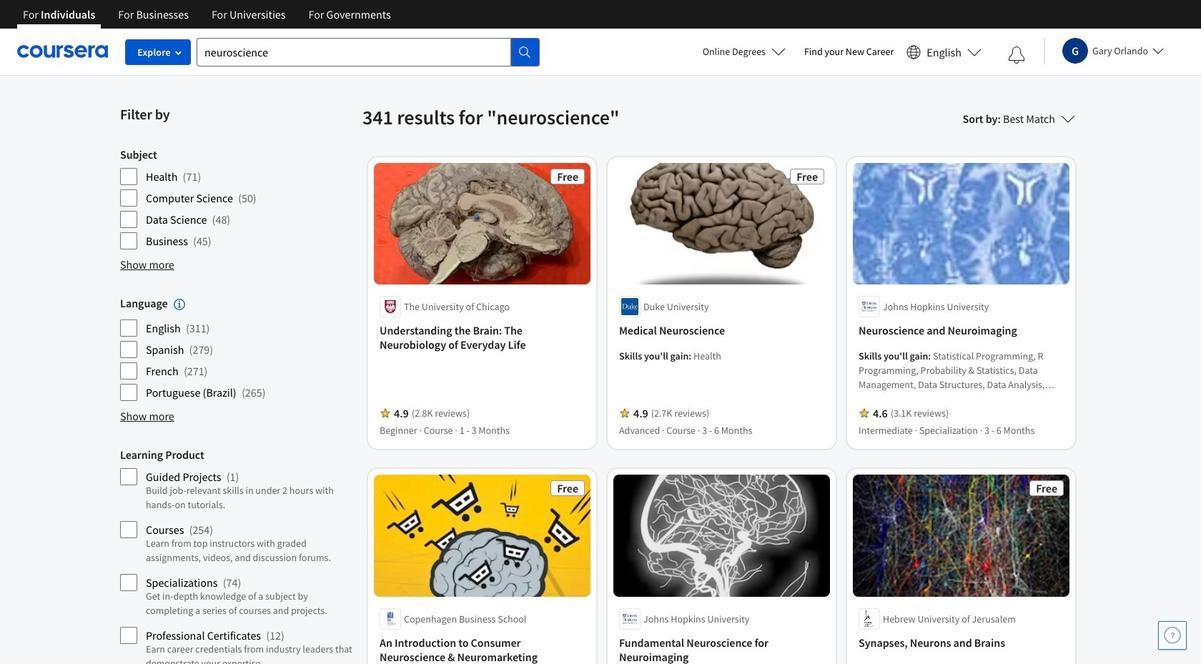Task type: locate. For each thing, give the bounding box(es) containing it.
None search field
[[197, 38, 540, 66]]

coursera image
[[17, 40, 108, 63]]

group
[[120, 147, 354, 250], [120, 296, 354, 402], [120, 448, 354, 665]]

help center image
[[1165, 627, 1182, 645]]

What do you want to learn? text field
[[197, 38, 512, 66]]

2 group from the top
[[120, 296, 354, 402]]

2 vertical spatial group
[[120, 448, 354, 665]]

0 vertical spatial group
[[120, 147, 354, 250]]

3 group from the top
[[120, 448, 354, 665]]

banner navigation
[[11, 0, 403, 29]]

1 vertical spatial group
[[120, 296, 354, 402]]



Task type: vqa. For each thing, say whether or not it's contained in the screenshot.
Human DUKE UNIVERSITY
no



Task type: describe. For each thing, give the bounding box(es) containing it.
1 group from the top
[[120, 147, 354, 250]]

information about this filter group image
[[174, 299, 185, 311]]



